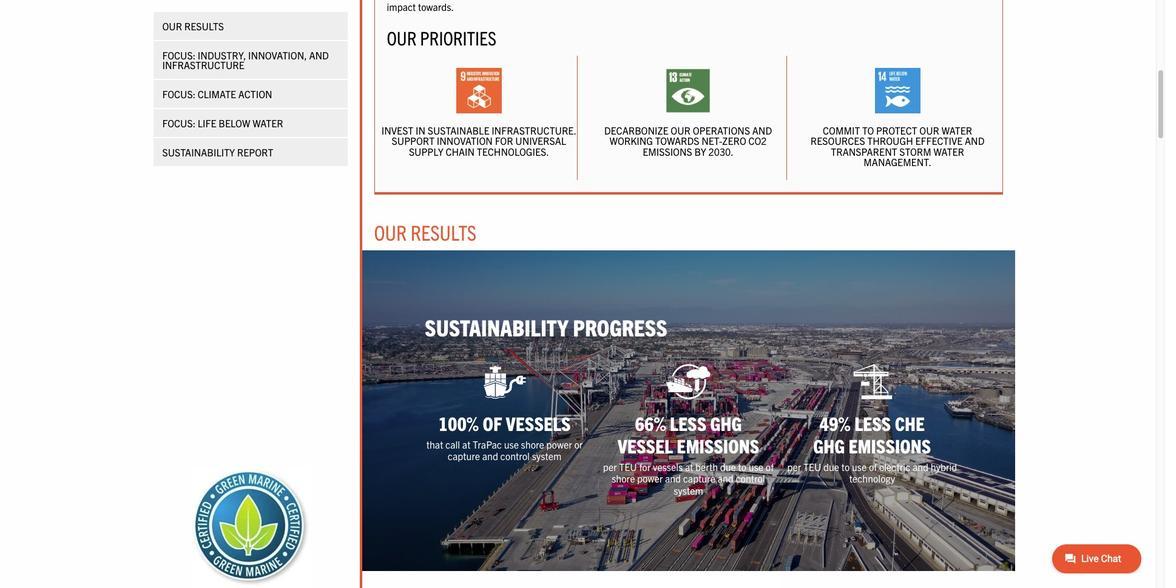 Task type: describe. For each thing, give the bounding box(es) containing it.
life
[[198, 117, 216, 129]]

control inside the 66% less ghg vessel emissions per teu for vessels at berth due to use of shore power and capture and control system
[[736, 473, 765, 485]]

vessel
[[618, 434, 673, 458]]

focus: industry, innovation, and infrastructure
[[162, 49, 329, 71]]

water
[[253, 117, 283, 129]]

focus: climate action
[[162, 88, 272, 100]]

decarbonize our operations and working towards net-zero co2 emissions by 2030.
[[604, 124, 772, 158]]

and inside "49% less che ghg emissions per teu due to use of electric and hybrid technology"
[[913, 461, 929, 473]]

at inside 100% of vessels that call at trapac use shore power or capture and control system
[[462, 439, 471, 451]]

decarbonize
[[604, 124, 669, 136]]

priorities
[[420, 26, 496, 49]]

2030.
[[709, 146, 734, 158]]

vessels
[[653, 461, 683, 473]]

shore inside the 66% less ghg vessel emissions per teu for vessels at berth due to use of shore power and capture and control system
[[612, 473, 635, 485]]

and
[[309, 49, 329, 61]]

at inside the 66% less ghg vessel emissions per teu for vessels at berth due to use of shore power and capture and control system
[[685, 461, 693, 473]]

effective
[[915, 135, 963, 147]]

that
[[426, 439, 443, 451]]

below
[[219, 117, 250, 129]]

focus: for focus: industry, innovation, and infrastructure
[[162, 49, 195, 61]]

use inside "49% less che ghg emissions per teu due to use of electric and hybrid technology"
[[852, 461, 867, 473]]

emissions
[[643, 146, 692, 158]]

zero
[[722, 135, 746, 147]]

and inside commit to protect our water resources through effective and transparent storm water management.
[[965, 135, 985, 147]]

power inside the 66% less ghg vessel emissions per teu for vessels at berth due to use of shore power and capture and control system
[[637, 473, 663, 485]]

focus: life below water link
[[153, 109, 347, 137]]

operations
[[693, 124, 750, 136]]

through
[[867, 135, 913, 147]]

che
[[895, 411, 925, 435]]

due inside the 66% less ghg vessel emissions per teu for vessels at berth due to use of shore power and capture and control system
[[720, 461, 736, 473]]

invest
[[382, 124, 413, 136]]

emissions for che
[[849, 434, 931, 458]]

system inside 100% of vessels that call at trapac use shore power or capture and control system
[[532, 450, 562, 463]]

66% less ghg vessel emissions per teu for vessels at berth due to use of shore power and capture and control system
[[603, 411, 774, 497]]

action
[[238, 88, 272, 100]]

vessels
[[506, 411, 571, 435]]

our inside our results link
[[162, 20, 182, 32]]

our inside commit to protect our water resources through effective and transparent storm water management.
[[920, 124, 939, 136]]

1 vertical spatial water
[[934, 146, 964, 158]]

100% of vessels that call at trapac use shore power or capture and control system
[[426, 411, 583, 463]]

power inside 100% of vessels that call at trapac use shore power or capture and control system
[[547, 439, 572, 451]]

management.
[[864, 156, 931, 168]]

control inside 100% of vessels that call at trapac use shore power or capture and control system
[[500, 450, 530, 463]]

49% less che ghg emissions per teu due to use of electric and hybrid technology
[[787, 411, 957, 485]]

49%
[[820, 411, 851, 435]]

supply
[[409, 146, 443, 158]]

transparent
[[831, 146, 897, 158]]

of inside 100% of vessels that call at trapac use shore power or capture and control system
[[483, 411, 502, 435]]

less for vessel
[[670, 411, 707, 435]]

towards
[[655, 135, 699, 147]]

of inside "49% less che ghg emissions per teu due to use of electric and hybrid technology"
[[869, 461, 877, 473]]

of inside the 66% less ghg vessel emissions per teu for vessels at berth due to use of shore power and capture and control system
[[766, 461, 774, 473]]

by
[[695, 146, 706, 158]]

to inside commit to protect our water resources through effective and transparent storm water management.
[[862, 124, 874, 136]]

and inside 100% of vessels that call at trapac use shore power or capture and control system
[[482, 450, 498, 463]]

sustainability for sustainability progress
[[425, 313, 568, 341]]

sustainability report link
[[153, 138, 347, 166]]

emissions for ghg
[[677, 434, 759, 458]]

for inside invest in sustainable infrastructure. support innovation for universal supply chain technologies.
[[495, 135, 513, 147]]

our results link
[[153, 12, 347, 40]]

teu for ghg
[[803, 461, 821, 473]]

and inside decarbonize our operations and working towards net-zero co2 emissions by 2030.
[[752, 124, 772, 136]]

support
[[392, 135, 435, 147]]

universal
[[515, 135, 566, 147]]

capture inside 100% of vessels that call at trapac use shore power or capture and control system
[[448, 450, 480, 463]]

berth
[[696, 461, 718, 473]]

invest in sustainable infrastructure. support innovation for universal supply chain technologies.
[[382, 124, 577, 158]]

commit to protect our water resources through effective and transparent storm water management.
[[811, 124, 985, 168]]

shore inside 100% of vessels that call at trapac use shore power or capture and control system
[[521, 439, 544, 451]]

chain
[[446, 146, 475, 158]]

teu for vessel
[[619, 461, 637, 473]]

electric
[[879, 461, 911, 473]]

and left berth
[[665, 473, 681, 485]]

0 horizontal spatial our results
[[162, 20, 224, 32]]

net-
[[702, 135, 722, 147]]



Task type: vqa. For each thing, say whether or not it's contained in the screenshot.
Los on the top left of the page
no



Task type: locate. For each thing, give the bounding box(es) containing it.
innovation,
[[248, 49, 307, 61]]

ghg inside "49% less che ghg emissions per teu due to use of electric and hybrid technology"
[[813, 434, 845, 458]]

1 horizontal spatial due
[[824, 461, 839, 473]]

0 horizontal spatial to
[[738, 461, 747, 473]]

0 vertical spatial water
[[942, 124, 972, 136]]

use inside 100% of vessels that call at trapac use shore power or capture and control system
[[504, 439, 519, 451]]

to right berth
[[738, 461, 747, 473]]

0 horizontal spatial teu
[[619, 461, 637, 473]]

use
[[504, 439, 519, 451], [749, 461, 764, 473], [852, 461, 867, 473]]

climate
[[198, 88, 236, 100]]

1 horizontal spatial results
[[411, 219, 477, 245]]

ghg inside the 66% less ghg vessel emissions per teu for vessels at berth due to use of shore power and capture and control system
[[710, 411, 742, 435]]

sustainability
[[162, 146, 235, 158], [425, 313, 568, 341]]

resources
[[811, 135, 865, 147]]

to
[[862, 124, 874, 136], [738, 461, 747, 473], [842, 461, 850, 473]]

1 per from the left
[[603, 461, 617, 473]]

less for ghg
[[855, 411, 891, 435]]

less inside "49% less che ghg emissions per teu due to use of electric and hybrid technology"
[[855, 411, 891, 435]]

commit
[[823, 124, 860, 136]]

due
[[720, 461, 736, 473], [824, 461, 839, 473]]

and left hybrid
[[913, 461, 929, 473]]

trapac
[[473, 439, 502, 451]]

0 vertical spatial results
[[184, 20, 224, 32]]

our results
[[162, 20, 224, 32], [374, 219, 477, 245]]

report
[[237, 146, 273, 158]]

co2
[[749, 135, 767, 147]]

1 horizontal spatial of
[[766, 461, 774, 473]]

shore down vessels
[[521, 439, 544, 451]]

our up emissions
[[671, 124, 691, 136]]

1 horizontal spatial emissions
[[849, 434, 931, 458]]

0 horizontal spatial power
[[547, 439, 572, 451]]

due left technology
[[824, 461, 839, 473]]

2 horizontal spatial of
[[869, 461, 877, 473]]

0 horizontal spatial sustainability
[[162, 146, 235, 158]]

due inside "49% less che ghg emissions per teu due to use of electric and hybrid technology"
[[824, 461, 839, 473]]

less
[[670, 411, 707, 435], [855, 411, 891, 435]]

0 horizontal spatial system
[[532, 450, 562, 463]]

1 vertical spatial system
[[674, 485, 703, 497]]

0 horizontal spatial capture
[[448, 450, 480, 463]]

focus: for focus: life below water
[[162, 117, 195, 129]]

in
[[416, 124, 425, 136]]

to inside "49% less che ghg emissions per teu due to use of electric and hybrid technology"
[[842, 461, 850, 473]]

1 emissions from the left
[[677, 434, 759, 458]]

shore
[[521, 439, 544, 451], [612, 473, 635, 485]]

teu down 49%
[[803, 461, 821, 473]]

focus: inside focus: industry, innovation, and infrastructure
[[162, 49, 195, 61]]

to inside the 66% less ghg vessel emissions per teu for vessels at berth due to use of shore power and capture and control system
[[738, 461, 747, 473]]

at left berth
[[685, 461, 693, 473]]

power down vessel
[[637, 473, 663, 485]]

and right zero
[[752, 124, 772, 136]]

0 horizontal spatial our
[[671, 124, 691, 136]]

1 horizontal spatial power
[[637, 473, 663, 485]]

working
[[610, 135, 653, 147]]

shore down vessel
[[612, 473, 635, 485]]

sustainability progress
[[425, 313, 667, 341]]

system left 'or'
[[532, 450, 562, 463]]

to up transparent
[[862, 124, 874, 136]]

or
[[574, 439, 583, 451]]

industry,
[[198, 49, 246, 61]]

1 vertical spatial results
[[411, 219, 477, 245]]

teu down vessel
[[619, 461, 637, 473]]

66%
[[635, 411, 666, 435]]

focus: life below water
[[162, 117, 283, 129]]

use right berth
[[749, 461, 764, 473]]

2 per from the left
[[787, 461, 801, 473]]

and right effective
[[965, 135, 985, 147]]

and right vessels
[[718, 473, 734, 485]]

1 vertical spatial at
[[685, 461, 693, 473]]

1 vertical spatial sustainability
[[425, 313, 568, 341]]

2 horizontal spatial to
[[862, 124, 874, 136]]

1 vertical spatial focus:
[[162, 88, 195, 100]]

100%
[[438, 411, 479, 435]]

0 horizontal spatial results
[[184, 20, 224, 32]]

1 horizontal spatial teu
[[803, 461, 821, 473]]

per for vessel
[[603, 461, 617, 473]]

1 vertical spatial for
[[639, 461, 651, 473]]

and right 'call' on the left
[[482, 450, 498, 463]]

0 horizontal spatial use
[[504, 439, 519, 451]]

our priorities
[[387, 26, 496, 49]]

2 less from the left
[[855, 411, 891, 435]]

for left the universal
[[495, 135, 513, 147]]

sustainability report
[[162, 146, 273, 158]]

water
[[942, 124, 972, 136], [934, 146, 964, 158]]

hybrid
[[931, 461, 957, 473]]

1 horizontal spatial use
[[749, 461, 764, 473]]

1 vertical spatial power
[[637, 473, 663, 485]]

system
[[532, 450, 562, 463], [674, 485, 703, 497]]

use right trapac
[[504, 439, 519, 451]]

1 horizontal spatial at
[[685, 461, 693, 473]]

3 focus: from the top
[[162, 117, 195, 129]]

innovation
[[437, 135, 493, 147]]

power
[[547, 439, 572, 451], [637, 473, 663, 485]]

0 vertical spatial our results
[[162, 20, 224, 32]]

at
[[462, 439, 471, 451], [685, 461, 693, 473]]

1 horizontal spatial system
[[674, 485, 703, 497]]

0 vertical spatial at
[[462, 439, 471, 451]]

0 vertical spatial capture
[[448, 450, 480, 463]]

results
[[184, 20, 224, 32], [411, 219, 477, 245]]

infrastructure
[[162, 59, 244, 71]]

0 vertical spatial system
[[532, 450, 562, 463]]

for down vessel
[[639, 461, 651, 473]]

system down berth
[[674, 485, 703, 497]]

less left che
[[855, 411, 891, 435]]

focus: left climate
[[162, 88, 195, 100]]

due right berth
[[720, 461, 736, 473]]

0 horizontal spatial emissions
[[677, 434, 759, 458]]

at right 'call' on the left
[[462, 439, 471, 451]]

our
[[162, 20, 182, 32], [387, 26, 417, 49], [374, 219, 407, 245]]

2 emissions from the left
[[849, 434, 931, 458]]

technology
[[849, 473, 895, 485]]

2 teu from the left
[[803, 461, 821, 473]]

sustainability for sustainability report
[[162, 146, 235, 158]]

focus:
[[162, 49, 195, 61], [162, 88, 195, 100], [162, 117, 195, 129]]

focus: left life
[[162, 117, 195, 129]]

2 focus: from the top
[[162, 88, 195, 100]]

protect
[[876, 124, 917, 136]]

0 horizontal spatial at
[[462, 439, 471, 451]]

water right protect
[[942, 124, 972, 136]]

2 our from the left
[[920, 124, 939, 136]]

0 horizontal spatial due
[[720, 461, 736, 473]]

1 horizontal spatial our
[[920, 124, 939, 136]]

capture
[[448, 450, 480, 463], [683, 473, 716, 485]]

use inside the 66% less ghg vessel emissions per teu for vessels at berth due to use of shore power and capture and control system
[[749, 461, 764, 473]]

1 horizontal spatial sustainability
[[425, 313, 568, 341]]

0 horizontal spatial less
[[670, 411, 707, 435]]

progress
[[573, 313, 667, 341]]

1 horizontal spatial ghg
[[813, 434, 845, 458]]

1 horizontal spatial our results
[[374, 219, 477, 245]]

ghg
[[710, 411, 742, 435], [813, 434, 845, 458]]

for
[[495, 135, 513, 147], [639, 461, 651, 473]]

1 horizontal spatial shore
[[612, 473, 635, 485]]

our
[[671, 124, 691, 136], [920, 124, 939, 136]]

power left 'or'
[[547, 439, 572, 451]]

2 horizontal spatial use
[[852, 461, 867, 473]]

water right storm on the right of page
[[934, 146, 964, 158]]

capture right vessels
[[683, 473, 716, 485]]

teu
[[619, 461, 637, 473], [803, 461, 821, 473]]

use left electric at the right bottom of the page
[[852, 461, 867, 473]]

0 horizontal spatial for
[[495, 135, 513, 147]]

0 horizontal spatial shore
[[521, 439, 544, 451]]

control right berth
[[736, 473, 765, 485]]

storm
[[900, 146, 931, 158]]

control
[[500, 450, 530, 463], [736, 473, 765, 485]]

per
[[603, 461, 617, 473], [787, 461, 801, 473]]

to down 49%
[[842, 461, 850, 473]]

0 horizontal spatial per
[[603, 461, 617, 473]]

call
[[445, 439, 460, 451]]

teu inside "49% less che ghg emissions per teu due to use of electric and hybrid technology"
[[803, 461, 821, 473]]

sustainability inside sustainability report link
[[162, 146, 235, 158]]

0 vertical spatial power
[[547, 439, 572, 451]]

1 vertical spatial control
[[736, 473, 765, 485]]

focus: climate action link
[[153, 80, 347, 108]]

of
[[483, 411, 502, 435], [766, 461, 774, 473], [869, 461, 877, 473]]

system inside the 66% less ghg vessel emissions per teu for vessels at berth due to use of shore power and capture and control system
[[674, 485, 703, 497]]

0 vertical spatial for
[[495, 135, 513, 147]]

0 vertical spatial focus:
[[162, 49, 195, 61]]

less right 66%
[[670, 411, 707, 435]]

less inside the 66% less ghg vessel emissions per teu for vessels at berth due to use of shore power and capture and control system
[[670, 411, 707, 435]]

2 due from the left
[[824, 461, 839, 473]]

1 due from the left
[[720, 461, 736, 473]]

our up storm on the right of page
[[920, 124, 939, 136]]

emissions inside "49% less che ghg emissions per teu due to use of electric and hybrid technology"
[[849, 434, 931, 458]]

per for ghg
[[787, 461, 801, 473]]

emissions up electric at the right bottom of the page
[[849, 434, 931, 458]]

0 vertical spatial shore
[[521, 439, 544, 451]]

and
[[752, 124, 772, 136], [965, 135, 985, 147], [482, 450, 498, 463], [913, 461, 929, 473], [665, 473, 681, 485], [718, 473, 734, 485]]

0 horizontal spatial of
[[483, 411, 502, 435]]

1 our from the left
[[671, 124, 691, 136]]

1 less from the left
[[670, 411, 707, 435]]

sustainable
[[428, 124, 489, 136]]

focus: industry, innovation, and infrastructure link
[[153, 41, 347, 79]]

2 vertical spatial focus:
[[162, 117, 195, 129]]

1 horizontal spatial to
[[842, 461, 850, 473]]

1 vertical spatial shore
[[612, 473, 635, 485]]

capture right that
[[448, 450, 480, 463]]

per inside "49% less che ghg emissions per teu due to use of electric and hybrid technology"
[[787, 461, 801, 473]]

technologies.
[[477, 146, 549, 158]]

1 horizontal spatial per
[[787, 461, 801, 473]]

1 vertical spatial our results
[[374, 219, 477, 245]]

control down vessels
[[500, 450, 530, 463]]

1 teu from the left
[[619, 461, 637, 473]]

0 horizontal spatial ghg
[[710, 411, 742, 435]]

1 horizontal spatial capture
[[683, 473, 716, 485]]

capture inside the 66% less ghg vessel emissions per teu for vessels at berth due to use of shore power and capture and control system
[[683, 473, 716, 485]]

1 horizontal spatial control
[[736, 473, 765, 485]]

focus: left industry,
[[162, 49, 195, 61]]

per inside the 66% less ghg vessel emissions per teu for vessels at berth due to use of shore power and capture and control system
[[603, 461, 617, 473]]

emissions
[[677, 434, 759, 458], [849, 434, 931, 458]]

0 vertical spatial sustainability
[[162, 146, 235, 158]]

for inside the 66% less ghg vessel emissions per teu for vessels at berth due to use of shore power and capture and control system
[[639, 461, 651, 473]]

our inside decarbonize our operations and working towards net-zero co2 emissions by 2030.
[[671, 124, 691, 136]]

0 vertical spatial control
[[500, 450, 530, 463]]

0 horizontal spatial control
[[500, 450, 530, 463]]

emissions inside the 66% less ghg vessel emissions per teu for vessels at berth due to use of shore power and capture and control system
[[677, 434, 759, 458]]

1 horizontal spatial for
[[639, 461, 651, 473]]

teu inside the 66% less ghg vessel emissions per teu for vessels at berth due to use of shore power and capture and control system
[[619, 461, 637, 473]]

1 vertical spatial capture
[[683, 473, 716, 485]]

emissions up berth
[[677, 434, 759, 458]]

1 focus: from the top
[[162, 49, 195, 61]]

infrastructure.
[[492, 124, 577, 136]]

1 horizontal spatial less
[[855, 411, 891, 435]]

focus: for focus: climate action
[[162, 88, 195, 100]]



